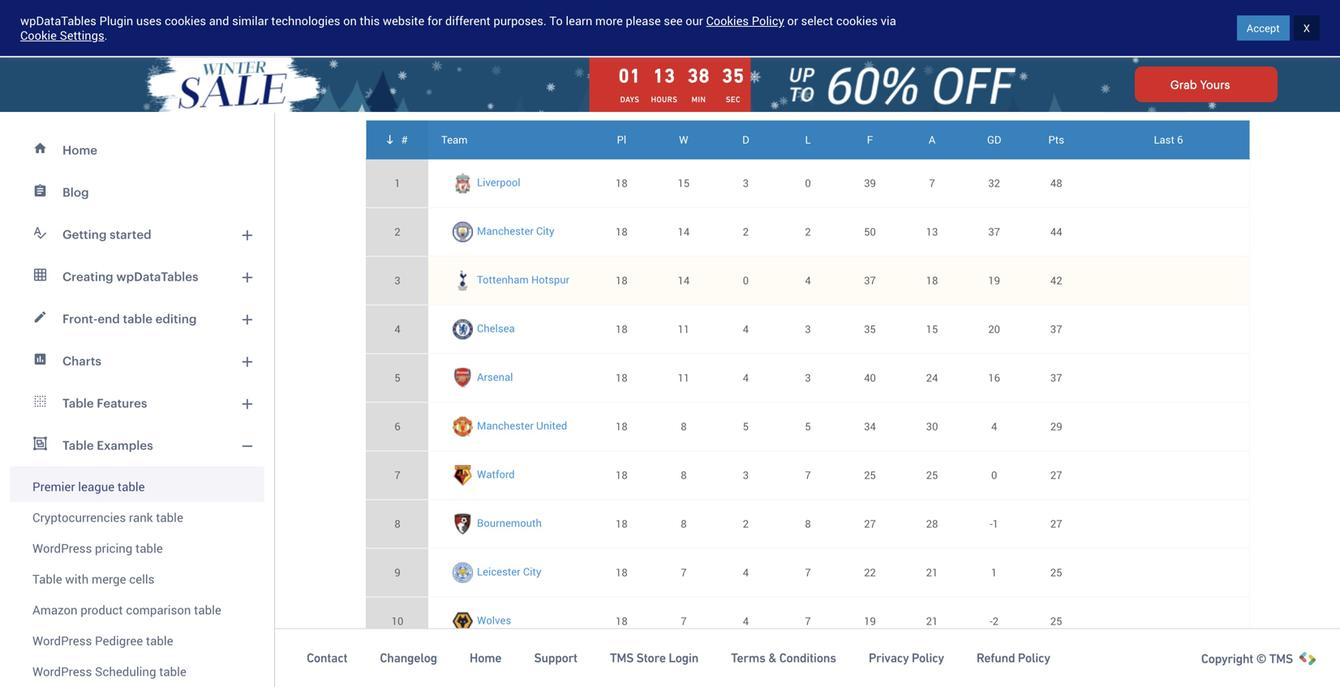 Task type: locate. For each thing, give the bounding box(es) containing it.
2 vertical spatial wordpress
[[32, 663, 92, 680]]

24 up 30
[[927, 371, 938, 385]]

leicester city link
[[477, 564, 542, 579]]

1 horizontal spatial cookies
[[837, 13, 878, 29]]

l: activate to sort column ascending element
[[777, 121, 839, 159]]

16
[[989, 371, 1001, 385]]

wordpress
[[32, 540, 92, 557], [32, 633, 92, 649], [32, 663, 92, 680]]

1 horizontal spatial home link
[[470, 650, 502, 666]]

table with merge cells link
[[10, 564, 265, 595]]

privacy policy link
[[869, 650, 944, 666]]

features
[[97, 396, 147, 410]]

similar
[[232, 13, 268, 29]]

-2 for 21
[[990, 614, 999, 629]]

table for table features
[[62, 396, 94, 410]]

1 vertical spatial 11
[[678, 371, 690, 385]]

3
[[743, 176, 749, 190], [395, 273, 401, 288], [805, 322, 811, 337], [805, 371, 811, 385], [743, 468, 749, 483]]

11 for chelsea
[[678, 322, 690, 337]]

35
[[722, 65, 745, 87], [864, 322, 876, 337]]

policy right privacy
[[912, 651, 944, 666]]

18 for arsenal
[[616, 371, 628, 385]]

1 vertical spatial home link
[[470, 650, 502, 666]]

13 up hours
[[653, 65, 676, 87]]

21 right 22
[[927, 565, 938, 580]]

0
[[805, 176, 811, 190], [743, 273, 749, 288], [992, 468, 998, 483]]

-2 for 28
[[990, 663, 999, 677]]

table down charts
[[62, 396, 94, 410]]

2 28 from the top
[[927, 663, 938, 677]]

1 vertical spatial 14
[[678, 273, 690, 288]]

21 for 22
[[927, 565, 938, 580]]

leicester
[[477, 564, 521, 579]]

started
[[110, 227, 151, 241]]

0 vertical spatial manchester
[[477, 224, 534, 238]]

2 horizontal spatial 0
[[992, 468, 998, 483]]

cookies left and
[[165, 13, 206, 29]]

15 left '20'
[[927, 322, 938, 337]]

please
[[626, 13, 661, 29]]

table right end
[[123, 312, 153, 326]]

6
[[1178, 132, 1184, 147], [395, 419, 401, 434], [681, 663, 687, 677], [743, 663, 749, 677], [805, 663, 811, 677]]

18 for chelsea
[[616, 322, 628, 337]]

city
[[536, 224, 555, 238], [523, 564, 542, 579]]

copyright © tms
[[1202, 652, 1293, 666]]

wordpress down wordpress pedigree table on the left bottom of the page
[[32, 663, 92, 680]]

1 vertical spatial 35
[[864, 322, 876, 337]]

wordpress down amazon
[[32, 633, 92, 649]]

1 vertical spatial 0
[[743, 273, 749, 288]]

0 horizontal spatial 19
[[864, 614, 876, 629]]

37 down 42
[[1051, 322, 1063, 337]]

rank
[[129, 509, 153, 526]]

table examples
[[62, 438, 153, 452]]

0 vertical spatial 19
[[989, 273, 1001, 288]]

37
[[989, 225, 1001, 239], [864, 273, 876, 288], [1051, 322, 1063, 337], [1051, 371, 1063, 385]]

columns button
[[366, 43, 472, 75]]

2 horizontal spatial 5
[[805, 419, 811, 434]]

27 down 29 in the right of the page
[[1051, 468, 1063, 483]]

18 for manchester city
[[616, 225, 628, 239]]

grab
[[1171, 78, 1198, 91]]

1 21 from the top
[[927, 565, 938, 580]]

terms & conditions
[[731, 651, 836, 666]]

1 -2 from the top
[[990, 614, 999, 629]]

table for rank
[[156, 509, 183, 526]]

2 wordpress from the top
[[32, 633, 92, 649]]

0 vertical spatial table
[[62, 396, 94, 410]]

cookies left via
[[837, 13, 878, 29]]

1 vertical spatial manchester
[[477, 418, 534, 433]]

0 vertical spatial -2
[[990, 614, 999, 629]]

tottenham hotspur
[[477, 272, 570, 287]]

13
[[653, 65, 676, 87], [927, 225, 938, 239]]

liverpool
[[477, 175, 521, 189]]

d: activate to sort column ascending element
[[715, 121, 777, 159]]

1 vertical spatial 28
[[927, 663, 938, 677]]

city up the hotspur
[[536, 224, 555, 238]]

1 horizontal spatial 15
[[927, 322, 938, 337]]

cryptocurrencies rank table link
[[10, 502, 265, 533]]

table for pedigree
[[146, 633, 173, 649]]

home up blog
[[62, 143, 97, 157]]

table features
[[62, 396, 147, 410]]

0 horizontal spatial 24
[[927, 371, 938, 385]]

table
[[62, 396, 94, 410], [62, 438, 94, 452], [32, 571, 62, 588]]

league
[[78, 478, 115, 495]]

tms right "©"
[[1270, 652, 1293, 666]]

this
[[360, 13, 380, 29]]

0 vertical spatial 15
[[678, 176, 690, 190]]

wordpress up "with"
[[32, 540, 92, 557]]

©
[[1257, 652, 1267, 666]]

home link down wolves link
[[470, 650, 502, 666]]

19 up privacy
[[864, 614, 876, 629]]

37 down 50
[[864, 273, 876, 288]]

policy left or
[[752, 13, 785, 29]]

a: activate to sort column ascending element
[[901, 121, 964, 159]]

#: activate to sort column descending element
[[366, 121, 429, 159]]

hours
[[651, 95, 678, 104]]

2 14 from the top
[[678, 273, 690, 288]]

14
[[678, 225, 690, 239], [678, 273, 690, 288]]

0 vertical spatial wordpress
[[32, 540, 92, 557]]

2 horizontal spatial policy
[[1018, 651, 1051, 666]]

home down wolves link
[[470, 651, 502, 666]]

f: activate to sort column ascending element
[[839, 121, 901, 159]]

1 vertical spatial -
[[990, 614, 993, 629]]

0 vertical spatial -
[[990, 517, 993, 531]]

27 for 28
[[1051, 517, 1063, 531]]

2 21 from the top
[[927, 614, 938, 629]]

city for manchester city
[[536, 224, 555, 238]]

1 horizontal spatial wpdatatables
[[116, 269, 198, 284]]

manchester up tottenham
[[477, 224, 534, 238]]

11 for arsenal
[[678, 371, 690, 385]]

home link
[[10, 129, 265, 171], [470, 650, 502, 666]]

table down "comparison"
[[146, 633, 173, 649]]

2 vertical spatial 0
[[992, 468, 998, 483]]

policy inside "wpdatatables plugin uses cookies and similar technologies on this website for different purposes. to learn more please see our cookies policy or select cookies via cookie settings ."
[[752, 13, 785, 29]]

2 manchester from the top
[[477, 418, 534, 433]]

11
[[678, 322, 690, 337], [678, 371, 690, 385], [392, 663, 404, 677]]

1 horizontal spatial 13
[[927, 225, 938, 239]]

home link up blog
[[10, 129, 265, 171]]

0 horizontal spatial 13
[[653, 65, 676, 87]]

manchester united
[[477, 418, 567, 433]]

1 - from the top
[[990, 517, 993, 531]]

1 horizontal spatial home
[[470, 651, 502, 666]]

wordpress pricing table link
[[10, 533, 265, 564]]

0 vertical spatial 35
[[722, 65, 745, 87]]

table for table examples
[[62, 438, 94, 452]]

1 vertical spatial wpdatatables
[[116, 269, 198, 284]]

2 vertical spatial table
[[32, 571, 62, 588]]

policy right refund at the bottom right of the page
[[1018, 651, 1051, 666]]

1 vertical spatial city
[[523, 564, 542, 579]]

wpdatatables inside "wpdatatables plugin uses cookies and similar technologies on this website for different purposes. to learn more please see our cookies policy or select cookies via cookie settings ."
[[20, 13, 96, 29]]

13 right 50
[[927, 225, 938, 239]]

2 -2 from the top
[[990, 663, 999, 677]]

table down wordpress pedigree table link on the bottom of the page
[[159, 663, 187, 680]]

0 horizontal spatial 0
[[743, 273, 749, 288]]

- for 27
[[990, 517, 993, 531]]

team: activate to sort column ascending element
[[429, 121, 591, 159]]

0 horizontal spatial home
[[62, 143, 97, 157]]

table up cells
[[136, 540, 163, 557]]

1 wordpress from the top
[[32, 540, 92, 557]]

0 vertical spatial 0
[[805, 176, 811, 190]]

9
[[395, 565, 401, 580]]

policy for privacy policy
[[912, 651, 944, 666]]

manchester for manchester city
[[477, 224, 534, 238]]

1 28 from the top
[[927, 517, 938, 531]]

- for 25
[[990, 614, 993, 629]]

1 vertical spatial home
[[470, 651, 502, 666]]

columns
[[399, 51, 445, 67]]

27 right -1
[[1051, 517, 1063, 531]]

pl
[[617, 132, 627, 147]]

3 wordpress from the top
[[32, 663, 92, 680]]

0 horizontal spatial wpdatatables
[[20, 13, 96, 29]]

18 for leicester city
[[616, 565, 628, 580]]

24 right the refund policy
[[1051, 663, 1063, 677]]

37 up 29 in the right of the page
[[1051, 371, 1063, 385]]

table for league
[[118, 478, 145, 495]]

28 for 27
[[927, 517, 938, 531]]

0 vertical spatial city
[[536, 224, 555, 238]]

and
[[209, 13, 229, 29]]

3 - from the top
[[990, 663, 993, 677]]

manchester
[[477, 224, 534, 238], [477, 418, 534, 433]]

29
[[1051, 419, 1063, 434]]

1 vertical spatial 21
[[927, 614, 938, 629]]

changelog
[[380, 651, 437, 666]]

wordpress for wordpress pedigree table
[[32, 633, 92, 649]]

1 vertical spatial wordpress
[[32, 633, 92, 649]]

1 manchester from the top
[[477, 224, 534, 238]]

15 down w: activate to sort column ascending element
[[678, 176, 690, 190]]

different
[[445, 13, 491, 29]]

d
[[743, 132, 750, 147]]

1 14 from the top
[[678, 225, 690, 239]]

wpdatatables left .
[[20, 13, 96, 29]]

19
[[989, 273, 1001, 288], [864, 614, 876, 629]]

table up 'premier league table'
[[62, 438, 94, 452]]

-2
[[990, 614, 999, 629], [990, 663, 999, 677]]

28 left -1
[[927, 517, 938, 531]]

end
[[98, 312, 120, 326]]

2
[[395, 225, 401, 239], [743, 225, 749, 239], [805, 225, 811, 239], [743, 517, 749, 531], [993, 614, 999, 629], [993, 663, 999, 677]]

policy for refund policy
[[1018, 651, 1051, 666]]

0 vertical spatial 24
[[927, 371, 938, 385]]

1 vertical spatial 19
[[864, 614, 876, 629]]

manchester left united
[[477, 418, 534, 433]]

0 vertical spatial wpdatatables
[[20, 13, 96, 29]]

.
[[104, 27, 108, 43]]

privacy policy
[[869, 651, 944, 666]]

0 horizontal spatial policy
[[752, 13, 785, 29]]

manchester city
[[477, 224, 555, 238]]

-
[[990, 517, 993, 531], [990, 614, 993, 629], [990, 663, 993, 677]]

1 vertical spatial -2
[[990, 663, 999, 677]]

18 for everton
[[616, 663, 628, 677]]

settings
[[60, 27, 104, 43]]

table left "with"
[[32, 571, 62, 588]]

19 up '20'
[[989, 273, 1001, 288]]

wordpress pricing table
[[32, 540, 163, 557]]

18
[[616, 176, 628, 190], [616, 225, 628, 239], [616, 273, 628, 288], [927, 273, 938, 288], [616, 322, 628, 337], [616, 371, 628, 385], [616, 419, 628, 434], [616, 468, 628, 483], [616, 517, 628, 531], [616, 565, 628, 580], [616, 614, 628, 629], [616, 663, 628, 677]]

8 for watford
[[681, 468, 687, 483]]

0 vertical spatial 11
[[678, 322, 690, 337]]

21 up privacy policy
[[927, 614, 938, 629]]

chelsea
[[477, 321, 515, 335]]

0 vertical spatial 21
[[927, 565, 938, 580]]

refund policy
[[977, 651, 1051, 666]]

city right leicester
[[523, 564, 542, 579]]

table up cryptocurrencies rank table link at the bottom of the page
[[118, 478, 145, 495]]

1 horizontal spatial 24
[[1051, 663, 1063, 677]]

1 horizontal spatial 0
[[805, 176, 811, 190]]

0 vertical spatial 28
[[927, 517, 938, 531]]

7
[[929, 176, 935, 190], [395, 468, 401, 483], [805, 468, 811, 483], [681, 565, 687, 580], [805, 565, 811, 580], [681, 614, 687, 629], [805, 614, 811, 629]]

18 for wolves
[[616, 614, 628, 629]]

2 - from the top
[[990, 614, 993, 629]]

table right rank
[[156, 509, 183, 526]]

0 horizontal spatial cookies
[[165, 13, 206, 29]]

1 vertical spatial 13
[[927, 225, 938, 239]]

28 right privacy
[[927, 663, 938, 677]]

0 horizontal spatial home link
[[10, 129, 265, 171]]

f
[[867, 132, 873, 147]]

a
[[929, 132, 936, 147]]

wpdatatables up editing
[[116, 269, 198, 284]]

gd: activate to sort column ascending element
[[964, 121, 1026, 159]]

plugin
[[99, 13, 133, 29]]

everton
[[477, 662, 513, 676]]

wpdatatables
[[20, 13, 96, 29], [116, 269, 198, 284]]

conditions
[[779, 651, 836, 666]]

2 vertical spatial -
[[990, 663, 993, 677]]

35 up the sec
[[722, 65, 745, 87]]

show
[[1059, 89, 1089, 104]]

policy
[[752, 13, 785, 29], [912, 651, 944, 666], [1018, 651, 1051, 666]]

1 horizontal spatial 35
[[864, 322, 876, 337]]

pl: activate to sort column ascending element
[[591, 121, 653, 159]]

tms left store
[[610, 651, 634, 666]]

1 vertical spatial table
[[62, 438, 94, 452]]

0 vertical spatial 14
[[678, 225, 690, 239]]

1 cookies from the left
[[165, 13, 206, 29]]

24
[[927, 371, 938, 385], [1051, 663, 1063, 677]]

privacy
[[869, 651, 909, 666]]

35 up 40
[[864, 322, 876, 337]]

1 horizontal spatial policy
[[912, 651, 944, 666]]



Task type: describe. For each thing, give the bounding box(es) containing it.
1 horizontal spatial 5
[[743, 419, 749, 434]]

table for end
[[123, 312, 153, 326]]

charts link
[[10, 340, 265, 382]]

arsenal link
[[477, 370, 513, 384]]

39
[[864, 176, 876, 190]]

18 for liverpool
[[616, 176, 628, 190]]

18 for tottenham hotspur
[[616, 273, 628, 288]]

40
[[864, 371, 876, 385]]

x
[[1304, 21, 1311, 35]]

team
[[441, 132, 468, 147]]

manchester united link
[[477, 418, 567, 433]]

technologies
[[271, 13, 340, 29]]

gd
[[988, 132, 1002, 147]]

27 for 25
[[1051, 468, 1063, 483]]

wordpress pedigree table link
[[10, 626, 265, 656]]

18 for manchester united
[[616, 419, 628, 434]]

cookies
[[706, 13, 749, 29]]

started
[[1241, 20, 1278, 36]]

last 6
[[1154, 132, 1184, 147]]

get
[[1220, 20, 1238, 36]]

to
[[550, 13, 563, 29]]

wordpress scheduling table link
[[10, 656, 265, 687]]

accept button
[[1237, 15, 1290, 41]]

wordpress pedigree table
[[32, 633, 173, 649]]

pts: activate to sort column ascending element
[[1026, 121, 1088, 159]]

entries
[[1202, 89, 1237, 104]]

20
[[989, 322, 1001, 337]]

charts
[[62, 354, 101, 368]]

wordpress for wordpress pricing table
[[32, 540, 92, 557]]

table for scheduling
[[159, 663, 187, 680]]

yours
[[1201, 78, 1230, 91]]

8 for bournemouth
[[681, 517, 687, 531]]

&
[[769, 651, 777, 666]]

wordpress scheduling table
[[32, 663, 187, 680]]

- for 24
[[990, 663, 993, 677]]

city for leicester city
[[523, 564, 542, 579]]

32
[[989, 176, 1001, 190]]

14 for 2
[[678, 225, 690, 239]]

18 for bournemouth
[[616, 517, 628, 531]]

pricing
[[95, 540, 132, 557]]

our
[[686, 13, 703, 29]]

table for pricing
[[136, 540, 163, 557]]

via
[[881, 13, 896, 29]]

support
[[534, 651, 578, 666]]

product
[[81, 602, 123, 618]]

34
[[864, 419, 876, 434]]

2 vertical spatial 1
[[992, 565, 998, 580]]

38
[[688, 65, 710, 87]]

table for table with merge cells
[[32, 571, 62, 588]]

store
[[637, 651, 666, 666]]

1 horizontal spatial tms
[[1270, 652, 1293, 666]]

getting started link
[[10, 213, 265, 256]]

wordpress for wordpress scheduling table
[[32, 663, 92, 680]]

28 for 26
[[927, 663, 938, 677]]

or
[[788, 13, 798, 29]]

table features link
[[10, 382, 265, 424]]

with
[[65, 571, 89, 588]]

manchester city link
[[477, 224, 555, 238]]

1 vertical spatial 15
[[927, 322, 938, 337]]

1 horizontal spatial 19
[[989, 273, 1001, 288]]

manchester for manchester united
[[477, 418, 534, 433]]

w
[[679, 132, 689, 147]]

contact
[[307, 651, 348, 666]]

refund
[[977, 651, 1015, 666]]

sec
[[726, 95, 741, 104]]

front-end table editing
[[62, 312, 197, 326]]

watford
[[477, 467, 515, 482]]

premier league table
[[32, 478, 145, 495]]

website
[[383, 13, 425, 29]]

cryptocurrencies rank table
[[32, 509, 183, 526]]

print
[[515, 51, 540, 67]]

wpdatatables inside creating wpdatatables 'link'
[[116, 269, 198, 284]]

wolves
[[477, 613, 511, 628]]

27 up 22
[[864, 517, 876, 531]]

2 vertical spatial 11
[[392, 663, 404, 677]]

min
[[692, 95, 706, 104]]

w: activate to sort column ascending element
[[653, 121, 715, 159]]

changelog link
[[380, 650, 437, 666]]

0 vertical spatial home link
[[10, 129, 265, 171]]

wolves link
[[477, 613, 511, 628]]

0 vertical spatial home
[[62, 143, 97, 157]]

blog
[[62, 185, 89, 199]]

21 for 19
[[927, 614, 938, 629]]

50
[[864, 225, 876, 239]]

2 cookies from the left
[[837, 13, 878, 29]]

getting started
[[62, 227, 151, 241]]

select
[[801, 13, 834, 29]]

8 for manchester united
[[681, 419, 687, 434]]

login
[[669, 651, 699, 666]]

0 horizontal spatial 35
[[722, 65, 745, 87]]

grab yours
[[1171, 78, 1230, 91]]

cookies policy link
[[706, 13, 785, 29]]

amazon product comparison table
[[32, 602, 221, 618]]

creating
[[62, 269, 113, 284]]

examples
[[97, 438, 153, 452]]

chelsea link
[[477, 321, 515, 335]]

terms
[[731, 651, 766, 666]]

l
[[805, 132, 811, 147]]

support link
[[534, 650, 578, 666]]

0 horizontal spatial 5
[[395, 371, 401, 385]]

last 6: activate to sort column ascending element
[[1088, 121, 1250, 159]]

front-end table editing link
[[10, 298, 265, 340]]

22
[[864, 565, 876, 580]]

bournemouth link
[[477, 516, 542, 530]]

37 down 32
[[989, 225, 1001, 239]]

0 horizontal spatial tms
[[610, 651, 634, 666]]

14 for 0
[[678, 273, 690, 288]]

30
[[927, 419, 938, 434]]

tms store login
[[610, 651, 699, 666]]

1 vertical spatial 24
[[1051, 663, 1063, 677]]

0 horizontal spatial 15
[[678, 176, 690, 190]]

on
[[343, 13, 357, 29]]

table examples link
[[10, 424, 265, 467]]

table right "comparison"
[[194, 602, 221, 618]]

merge
[[92, 571, 126, 588]]

days
[[620, 95, 640, 104]]

for
[[428, 13, 442, 29]]

refund policy link
[[977, 650, 1051, 666]]

18 for watford
[[616, 468, 628, 483]]

creating wpdatatables link
[[10, 256, 265, 298]]

10
[[392, 614, 404, 629]]

0 vertical spatial 13
[[653, 65, 676, 87]]

copyright
[[1202, 652, 1254, 666]]

get started
[[1220, 20, 1278, 36]]

44
[[1051, 225, 1063, 239]]

wpdatatables - tables and charts manager wordpress plugin image
[[16, 14, 171, 43]]

see
[[664, 13, 683, 29]]

cryptocurrencies
[[32, 509, 126, 526]]

purposes.
[[494, 13, 547, 29]]

Search form search field
[[341, 17, 885, 39]]

1 vertical spatial 1
[[993, 517, 999, 531]]

0 vertical spatial 1
[[395, 176, 401, 190]]



Task type: vqa. For each thing, say whether or not it's contained in the screenshot.
low
no



